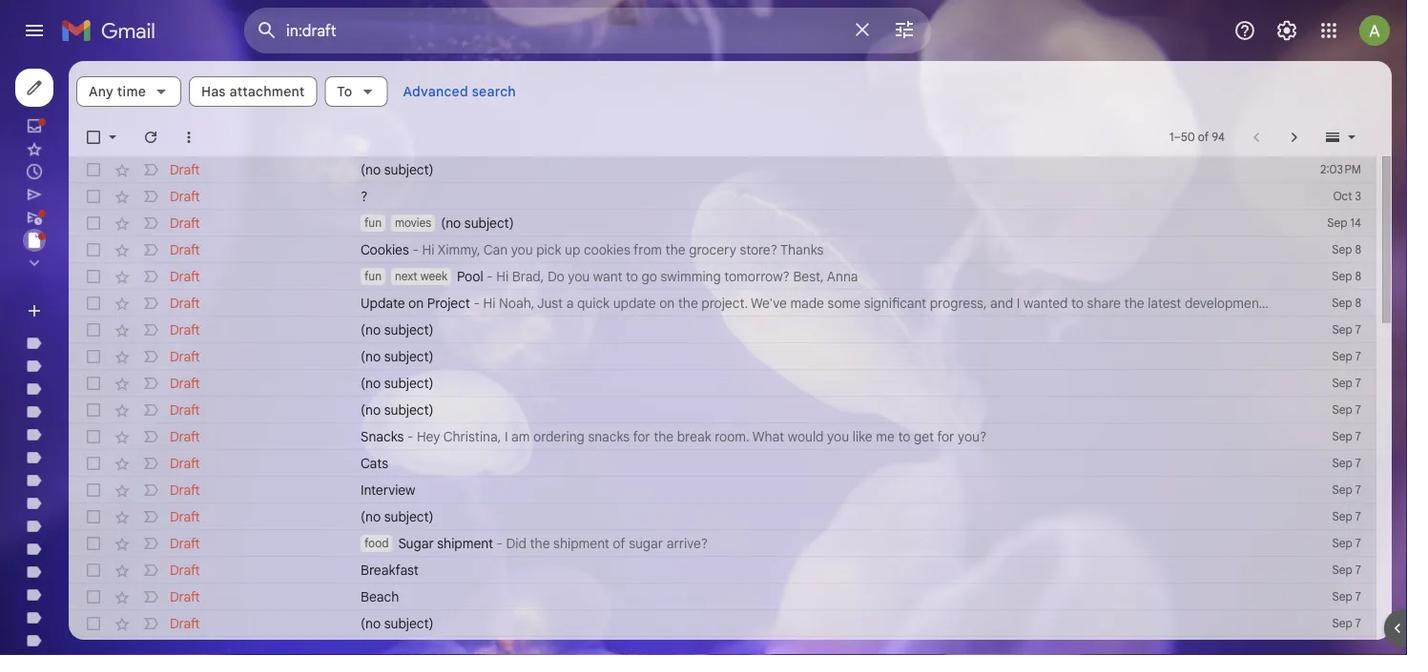 Task type: vqa. For each thing, say whether or not it's contained in the screenshot.
Level
no



Task type: locate. For each thing, give the bounding box(es) containing it.
?
[[361, 188, 368, 205]]

cookies - hi ximmy, can you pick up cookies from the grocery store? thanks
[[361, 241, 824, 258]]

- down pool
[[474, 295, 480, 312]]

more image
[[179, 128, 198, 147]]

oct
[[1334, 189, 1353, 204]]

main menu image
[[23, 19, 46, 42]]

3 sep 8 from the top
[[1332, 296, 1362, 311]]

on down the pool - hi brad, do you want to go swimming tomorrow? best, anna
[[659, 295, 675, 312]]

row
[[69, 156, 1377, 183], [69, 183, 1377, 210], [69, 210, 1377, 237], [69, 237, 1377, 263], [69, 263, 1377, 290], [69, 290, 1407, 317], [69, 317, 1377, 344], [69, 344, 1377, 370], [69, 370, 1377, 397], [69, 397, 1377, 424], [69, 424, 1377, 450], [69, 450, 1377, 477], [69, 477, 1377, 504], [69, 504, 1377, 531], [69, 531, 1377, 557], [69, 557, 1377, 584], [69, 584, 1377, 611], [69, 611, 1377, 637], [69, 637, 1377, 656]]

7 7 from the top
[[1356, 483, 1362, 498]]

1 sep 7 from the top
[[1333, 323, 1362, 337]]

7 for 2nd row from the bottom of the page
[[1356, 617, 1362, 631]]

progress,
[[930, 295, 987, 312]]

12 row from the top
[[69, 450, 1377, 477]]

2 horizontal spatial hi
[[496, 268, 509, 285]]

update on project - hi noah, just a quick update on the project. we've made some significant progress, and i wanted to share the latest developments. let's catch up tomorro
[[361, 295, 1407, 312]]

7 for seventh row from the bottom of the page
[[1356, 483, 1362, 498]]

1 horizontal spatial of
[[1198, 130, 1209, 145]]

1 horizontal spatial you
[[568, 268, 590, 285]]

catch
[[1310, 295, 1344, 312]]

has attachment button
[[189, 76, 317, 107]]

shipment left the sugar at bottom
[[554, 535, 610, 552]]

1 horizontal spatial for
[[937, 428, 955, 445]]

0 vertical spatial of
[[1198, 130, 1209, 145]]

0 horizontal spatial hi
[[422, 241, 434, 258]]

1 horizontal spatial i
[[1017, 295, 1020, 312]]

of left 94
[[1198, 130, 1209, 145]]

3 8 from the top
[[1355, 296, 1362, 311]]

2:03 pm
[[1321, 163, 1362, 177]]

None search field
[[244, 8, 931, 53]]

shipment right sugar
[[437, 535, 493, 552]]

(no
[[361, 161, 381, 178], [441, 215, 461, 231], [361, 322, 381, 338], [361, 348, 381, 365], [361, 375, 381, 392], [361, 402, 381, 418], [361, 509, 381, 525], [361, 615, 381, 632]]

sep 8 up catch
[[1332, 270, 1362, 284]]

1 sep 8 from the top
[[1332, 243, 1362, 257]]

1 8 from the top
[[1355, 243, 1362, 257]]

2 fun from the top
[[365, 270, 382, 284]]

0 horizontal spatial on
[[408, 295, 424, 312]]

advanced search button
[[396, 74, 524, 109]]

interview
[[361, 482, 416, 499]]

the left break
[[654, 428, 674, 445]]

2 vertical spatial sep 8
[[1332, 296, 1362, 311]]

2 7 from the top
[[1356, 350, 1362, 364]]

(no subject) link for 9th row from the top of the page
[[361, 374, 1272, 393]]

8 7 from the top
[[1356, 510, 1362, 524]]

sep 8 for cookies - hi ximmy, can you pick up cookies from the grocery store? thanks
[[1332, 243, 1362, 257]]

1 vertical spatial 8
[[1355, 270, 1362, 284]]

i right and
[[1017, 295, 1020, 312]]

latest
[[1148, 295, 1182, 312]]

2 (no subject) link from the top
[[361, 321, 1272, 340]]

hi left noah,
[[483, 295, 496, 312]]

snacks - hey christina, i am ordering snacks for the break room. what would you like me to get for you?
[[361, 428, 987, 445]]

5 (no subject) link from the top
[[361, 401, 1272, 420]]

from
[[634, 241, 662, 258]]

0 horizontal spatial shipment
[[437, 535, 493, 552]]

None checkbox
[[84, 160, 103, 179], [84, 214, 103, 233], [84, 321, 103, 340], [84, 347, 103, 366], [84, 534, 103, 553], [84, 588, 103, 607], [84, 615, 103, 634], [84, 160, 103, 179], [84, 214, 103, 233], [84, 321, 103, 340], [84, 347, 103, 366], [84, 534, 103, 553], [84, 588, 103, 607], [84, 615, 103, 634]]

shipment
[[437, 535, 493, 552], [554, 535, 610, 552]]

1 vertical spatial fun
[[365, 270, 382, 284]]

2 row from the top
[[69, 183, 1377, 210]]

6 row from the top
[[69, 290, 1407, 317]]

fun down ?
[[365, 216, 382, 230]]

6 (no subject) link from the top
[[361, 508, 1272, 527]]

0 vertical spatial sep 8
[[1332, 243, 1362, 257]]

(no subject) link for 8th row
[[361, 347, 1272, 366]]

16 draft from the top
[[170, 562, 200, 579]]

2 vertical spatial 8
[[1355, 296, 1362, 311]]

-
[[413, 241, 419, 258], [487, 268, 493, 285], [474, 295, 480, 312], [407, 428, 413, 445], [497, 535, 503, 552]]

18 row from the top
[[69, 611, 1377, 637]]

0 vertical spatial 8
[[1355, 243, 1362, 257]]

cookies
[[361, 241, 409, 258]]

1 vertical spatial up
[[1347, 295, 1363, 312]]

go
[[642, 268, 657, 285]]

tomorrow?
[[725, 268, 790, 285]]

any time button
[[76, 76, 181, 107]]

5 7 from the top
[[1356, 430, 1362, 444]]

main content
[[69, 61, 1407, 656]]

the
[[666, 241, 686, 258], [678, 295, 698, 312], [1125, 295, 1145, 312], [654, 428, 674, 445], [530, 535, 550, 552]]

14 row from the top
[[69, 504, 1377, 531]]

6 7 from the top
[[1356, 457, 1362, 471]]

sep
[[1328, 216, 1348, 230], [1332, 243, 1352, 257], [1332, 270, 1352, 284], [1332, 296, 1352, 311], [1333, 323, 1353, 337], [1333, 350, 1353, 364], [1333, 376, 1353, 391], [1333, 403, 1353, 417], [1333, 430, 1353, 444], [1333, 457, 1353, 471], [1333, 483, 1353, 498], [1333, 510, 1353, 524], [1333, 537, 1353, 551], [1333, 563, 1353, 578], [1333, 590, 1353, 604], [1333, 617, 1353, 631]]

2 for from the left
[[937, 428, 955, 445]]

1 horizontal spatial up
[[1347, 295, 1363, 312]]

5 draft from the top
[[170, 268, 200, 285]]

can
[[484, 241, 508, 258]]

sugar
[[398, 535, 434, 552]]

1 vertical spatial i
[[505, 428, 508, 445]]

0 vertical spatial you
[[511, 241, 533, 258]]

3 sep 7 from the top
[[1333, 376, 1362, 391]]

17 draft from the top
[[170, 589, 200, 605]]

for right get
[[937, 428, 955, 445]]

breakfast link
[[361, 561, 1272, 580]]

search mail image
[[250, 13, 284, 48]]

for
[[633, 428, 650, 445], [937, 428, 955, 445]]

0 horizontal spatial i
[[505, 428, 508, 445]]

- for ximmy,
[[413, 241, 419, 258]]

0 vertical spatial to
[[626, 268, 638, 285]]

do
[[548, 268, 565, 285]]

sugar
[[629, 535, 663, 552]]

10 sep 7 from the top
[[1333, 563, 1362, 578]]

to
[[626, 268, 638, 285], [1072, 295, 1084, 312], [898, 428, 911, 445]]

2 on from the left
[[659, 295, 675, 312]]

christina,
[[443, 428, 501, 445]]

0 vertical spatial up
[[565, 241, 580, 258]]

Search mail text field
[[286, 21, 840, 40]]

any
[[89, 83, 114, 100]]

sep 8
[[1332, 243, 1362, 257], [1332, 270, 1362, 284], [1332, 296, 1362, 311]]

of left the sugar at bottom
[[613, 535, 626, 552]]

1 shipment from the left
[[437, 535, 493, 552]]

8 draft from the top
[[170, 348, 200, 365]]

10 row from the top
[[69, 397, 1377, 424]]

sep 7
[[1333, 323, 1362, 337], [1333, 350, 1362, 364], [1333, 376, 1362, 391], [1333, 403, 1362, 417], [1333, 430, 1362, 444], [1333, 457, 1362, 471], [1333, 483, 1362, 498], [1333, 510, 1362, 524], [1333, 537, 1362, 551], [1333, 563, 1362, 578], [1333, 590, 1362, 604], [1333, 617, 1362, 631]]

0 vertical spatial fun
[[365, 216, 382, 230]]

food sugar shipment - did the shipment of sugar arrive?
[[365, 535, 708, 552]]

1 horizontal spatial shipment
[[554, 535, 610, 552]]

to left share
[[1072, 295, 1084, 312]]

1 row from the top
[[69, 156, 1377, 183]]

pool
[[457, 268, 483, 285]]

snacks
[[588, 428, 630, 445]]

fun
[[365, 216, 382, 230], [365, 270, 382, 284]]

thanks
[[781, 241, 824, 258]]

cats
[[361, 455, 389, 472]]

on
[[408, 295, 424, 312], [659, 295, 675, 312]]

15 row from the top
[[69, 531, 1377, 557]]

the down the swimming
[[678, 295, 698, 312]]

0 horizontal spatial for
[[633, 428, 650, 445]]

let's
[[1277, 295, 1306, 312]]

7 for 4th row from the bottom of the page
[[1356, 563, 1362, 578]]

7 for 8th row
[[1356, 350, 1362, 364]]

4 sep 7 from the top
[[1333, 403, 1362, 417]]

9 draft from the top
[[170, 375, 200, 392]]

up right pick
[[565, 241, 580, 258]]

12 7 from the top
[[1356, 617, 1362, 631]]

beach
[[361, 589, 399, 605]]

food
[[365, 537, 389, 551]]

7
[[1356, 323, 1362, 337], [1356, 350, 1362, 364], [1356, 376, 1362, 391], [1356, 403, 1362, 417], [1356, 430, 1362, 444], [1356, 457, 1362, 471], [1356, 483, 1362, 498], [1356, 510, 1362, 524], [1356, 537, 1362, 551], [1356, 563, 1362, 578], [1356, 590, 1362, 604], [1356, 617, 1362, 631]]

to left go
[[626, 268, 638, 285]]

0 horizontal spatial you
[[511, 241, 533, 258]]

9 7 from the top
[[1356, 537, 1362, 551]]

you right do
[[568, 268, 590, 285]]

(no subject) link for 10th row from the bottom of the page
[[361, 401, 1272, 420]]

1 vertical spatial sep 8
[[1332, 270, 1362, 284]]

1 50 of 94
[[1170, 130, 1225, 145]]

to right me on the bottom
[[898, 428, 911, 445]]

week
[[421, 270, 448, 284]]

like
[[853, 428, 873, 445]]

1 vertical spatial to
[[1072, 295, 1084, 312]]

(no subject) link for 1st row from the top of the page
[[361, 160, 1272, 179]]

- down movies
[[413, 241, 419, 258]]

1 (no subject) link from the top
[[361, 160, 1272, 179]]

the right did
[[530, 535, 550, 552]]

1 on from the left
[[408, 295, 424, 312]]

quick
[[577, 295, 610, 312]]

0 horizontal spatial to
[[626, 268, 638, 285]]

i left am
[[505, 428, 508, 445]]

time
[[117, 83, 146, 100]]

tomorro
[[1366, 295, 1407, 312]]

search
[[472, 83, 516, 100]]

11 7 from the top
[[1356, 590, 1362, 604]]

5 row from the top
[[69, 263, 1377, 290]]

up right catch
[[1347, 295, 1363, 312]]

7 for eighth row from the bottom
[[1356, 457, 1362, 471]]

12 draft from the top
[[170, 455, 200, 472]]

2 sep 7 from the top
[[1333, 350, 1362, 364]]

advanced search options image
[[886, 10, 924, 49]]

subject)
[[384, 161, 434, 178], [465, 215, 514, 231], [384, 322, 434, 338], [384, 348, 434, 365], [384, 375, 434, 392], [384, 402, 434, 418], [384, 509, 434, 525], [384, 615, 434, 632]]

draft
[[170, 161, 200, 178], [170, 188, 200, 205], [170, 215, 200, 231], [170, 241, 200, 258], [170, 268, 200, 285], [170, 295, 200, 312], [170, 322, 200, 338], [170, 348, 200, 365], [170, 375, 200, 392], [170, 402, 200, 418], [170, 428, 200, 445], [170, 455, 200, 472], [170, 482, 200, 499], [170, 509, 200, 525], [170, 535, 200, 552], [170, 562, 200, 579], [170, 589, 200, 605], [170, 615, 200, 632]]

refresh image
[[141, 128, 160, 147]]

12 sep 7 from the top
[[1333, 617, 1362, 631]]

hi up week
[[422, 241, 434, 258]]

8 for update on project - hi noah, just a quick update on the project. we've made some significant progress, and i wanted to share the latest developments. let's catch up tomorro
[[1355, 296, 1362, 311]]

2 horizontal spatial you
[[827, 428, 849, 445]]

you right the can at the left top of page
[[511, 241, 533, 258]]

a
[[566, 295, 574, 312]]

7 draft from the top
[[170, 322, 200, 338]]

3 (no subject) link from the top
[[361, 347, 1272, 366]]

4 7 from the top
[[1356, 403, 1362, 417]]

1 horizontal spatial on
[[659, 295, 675, 312]]

for right snacks
[[633, 428, 650, 445]]

1 vertical spatial hi
[[496, 268, 509, 285]]

3 7 from the top
[[1356, 376, 1362, 391]]

2 vertical spatial hi
[[483, 295, 496, 312]]

1 vertical spatial of
[[613, 535, 626, 552]]

on down next week
[[408, 295, 424, 312]]

navigation
[[0, 61, 229, 656]]

4 (no subject) link from the top
[[361, 374, 1272, 393]]

you for pick
[[511, 241, 533, 258]]

2 vertical spatial you
[[827, 428, 849, 445]]

2 sep 8 from the top
[[1332, 270, 1362, 284]]

9 row from the top
[[69, 370, 1377, 397]]

you left the like
[[827, 428, 849, 445]]

fun up update
[[365, 270, 382, 284]]

hi
[[422, 241, 434, 258], [496, 268, 509, 285], [483, 295, 496, 312]]

(no subject) link
[[361, 160, 1272, 179], [361, 321, 1272, 340], [361, 347, 1272, 366], [361, 374, 1272, 393], [361, 401, 1272, 420], [361, 508, 1272, 527], [361, 615, 1272, 634]]

1 for from the left
[[633, 428, 650, 445]]

anna
[[827, 268, 858, 285]]

17 row from the top
[[69, 584, 1377, 611]]

1 7 from the top
[[1356, 323, 1362, 337]]

1 fun from the top
[[365, 216, 382, 230]]

sep 8 left the tomorro at the right of page
[[1332, 296, 1362, 311]]

7 for 13th row from the bottom of the page
[[1356, 323, 1362, 337]]

0 vertical spatial hi
[[422, 241, 434, 258]]

older image
[[1285, 128, 1304, 147]]

hi left brad,
[[496, 268, 509, 285]]

hi for brad,
[[496, 268, 509, 285]]

8
[[1355, 243, 1362, 257], [1355, 270, 1362, 284], [1355, 296, 1362, 311]]

10 7 from the top
[[1356, 563, 1362, 578]]

- left the hey
[[407, 428, 413, 445]]

None checkbox
[[84, 128, 103, 147], [84, 187, 103, 206], [84, 240, 103, 260], [84, 267, 103, 286], [84, 294, 103, 313], [84, 374, 103, 393], [84, 401, 103, 420], [84, 427, 103, 447], [84, 454, 103, 473], [84, 481, 103, 500], [84, 508, 103, 527], [84, 561, 103, 580], [84, 128, 103, 147], [84, 187, 103, 206], [84, 240, 103, 260], [84, 267, 103, 286], [84, 294, 103, 313], [84, 374, 103, 393], [84, 401, 103, 420], [84, 427, 103, 447], [84, 454, 103, 473], [84, 481, 103, 500], [84, 508, 103, 527], [84, 561, 103, 580]]

sep 8 down sep 14
[[1332, 243, 1362, 257]]

of
[[1198, 130, 1209, 145], [613, 535, 626, 552]]

15 draft from the top
[[170, 535, 200, 552]]

1 horizontal spatial to
[[898, 428, 911, 445]]

7 (no subject) link from the top
[[361, 615, 1272, 634]]

1 vertical spatial you
[[568, 268, 590, 285]]

(no subject) link for 14th row
[[361, 508, 1272, 527]]

i
[[1017, 295, 1020, 312], [505, 428, 508, 445]]

- right pool
[[487, 268, 493, 285]]



Task type: describe. For each thing, give the bounding box(es) containing it.
2 8 from the top
[[1355, 270, 1362, 284]]

3
[[1355, 189, 1362, 204]]

(no subject) link for 2nd row from the bottom of the page
[[361, 615, 1272, 634]]

best,
[[793, 268, 824, 285]]

toggle split pane mode image
[[1323, 128, 1343, 147]]

hey
[[417, 428, 440, 445]]

10 draft from the top
[[170, 402, 200, 418]]

next week
[[395, 270, 448, 284]]

pool - hi brad, do you want to go swimming tomorrow? best, anna
[[457, 268, 858, 285]]

8 sep 7 from the top
[[1333, 510, 1362, 524]]

update
[[613, 295, 656, 312]]

any time
[[89, 83, 146, 100]]

16 row from the top
[[69, 557, 1377, 584]]

1 draft from the top
[[170, 161, 200, 178]]

4 row from the top
[[69, 237, 1377, 263]]

the right "from"
[[666, 241, 686, 258]]

sep 14
[[1328, 216, 1362, 230]]

5 sep 7 from the top
[[1333, 430, 1362, 444]]

clear search image
[[844, 10, 882, 49]]

(no subject) link for 13th row from the bottom of the page
[[361, 321, 1272, 340]]

settings image
[[1276, 19, 1299, 42]]

store?
[[740, 241, 778, 258]]

0 vertical spatial i
[[1017, 295, 1020, 312]]

grocery
[[689, 241, 736, 258]]

7 for fifth row from the bottom
[[1356, 537, 1362, 551]]

me
[[876, 428, 895, 445]]

main content containing any time
[[69, 61, 1407, 656]]

4 draft from the top
[[170, 241, 200, 258]]

- for christina,
[[407, 428, 413, 445]]

9 sep 7 from the top
[[1333, 537, 1362, 551]]

7 row from the top
[[69, 317, 1377, 344]]

and
[[991, 295, 1014, 312]]

94
[[1212, 130, 1225, 145]]

interview link
[[361, 481, 1272, 500]]

2 draft from the top
[[170, 188, 200, 205]]

0 horizontal spatial up
[[565, 241, 580, 258]]

we've
[[751, 295, 787, 312]]

want
[[593, 268, 623, 285]]

swimming
[[661, 268, 721, 285]]

0 horizontal spatial of
[[613, 535, 626, 552]]

brad,
[[512, 268, 544, 285]]

13 draft from the top
[[170, 482, 200, 499]]

2 shipment from the left
[[554, 535, 610, 552]]

14 draft from the top
[[170, 509, 200, 525]]

cats link
[[361, 454, 1272, 473]]

50
[[1181, 130, 1195, 145]]

attachment
[[230, 83, 305, 100]]

fun for (no subject)
[[365, 216, 382, 230]]

1 horizontal spatial hi
[[483, 295, 496, 312]]

8 for cookies - hi ximmy, can you pick up cookies from the grocery store? thanks
[[1355, 243, 1362, 257]]

ximmy,
[[438, 241, 480, 258]]

room.
[[715, 428, 750, 445]]

arrive?
[[667, 535, 708, 552]]

11 sep 7 from the top
[[1333, 590, 1362, 604]]

next
[[395, 270, 418, 284]]

did
[[506, 535, 527, 552]]

7 for third row from the bottom of the page
[[1356, 590, 1362, 604]]

8 row from the top
[[69, 344, 1377, 370]]

14
[[1351, 216, 1362, 230]]

3 row from the top
[[69, 210, 1377, 237]]

cookies
[[584, 241, 630, 258]]

? link
[[361, 187, 1272, 206]]

19 row from the top
[[69, 637, 1377, 656]]

wanted
[[1024, 295, 1068, 312]]

advanced
[[403, 83, 468, 100]]

would
[[788, 428, 824, 445]]

7 for 10th row from the bottom of the page
[[1356, 403, 1362, 417]]

advanced search
[[403, 83, 516, 100]]

ordering
[[533, 428, 585, 445]]

- for brad,
[[487, 268, 493, 285]]

2 horizontal spatial to
[[1072, 295, 1084, 312]]

beach link
[[361, 588, 1272, 607]]

13 row from the top
[[69, 477, 1377, 504]]

1
[[1170, 130, 1174, 145]]

6 sep 7 from the top
[[1333, 457, 1362, 471]]

the left the "latest"
[[1125, 295, 1145, 312]]

just
[[537, 295, 563, 312]]

2 vertical spatial to
[[898, 428, 911, 445]]

am
[[511, 428, 530, 445]]

project
[[427, 295, 470, 312]]

11 draft from the top
[[170, 428, 200, 445]]

movies
[[395, 216, 431, 230]]

breakfast
[[361, 562, 419, 579]]

pick
[[536, 241, 561, 258]]

snacks
[[361, 428, 404, 445]]

- left did
[[497, 535, 503, 552]]

has attachment
[[201, 83, 305, 100]]

some
[[828, 295, 861, 312]]

has
[[201, 83, 226, 100]]

support image
[[1234, 19, 1257, 42]]

you?
[[958, 428, 987, 445]]

you for want
[[568, 268, 590, 285]]

what
[[753, 428, 784, 445]]

made
[[790, 295, 824, 312]]

developments.
[[1185, 295, 1274, 312]]

3 draft from the top
[[170, 215, 200, 231]]

6 draft from the top
[[170, 295, 200, 312]]

break
[[677, 428, 711, 445]]

get
[[914, 428, 934, 445]]

hi for ximmy,
[[422, 241, 434, 258]]

7 for 9th row from the top of the page
[[1356, 376, 1362, 391]]

share
[[1087, 295, 1121, 312]]

11 row from the top
[[69, 424, 1377, 450]]

project.
[[702, 295, 748, 312]]

fun for pool
[[365, 270, 382, 284]]

oct 3
[[1334, 189, 1362, 204]]

noah,
[[499, 295, 535, 312]]

7 for 14th row
[[1356, 510, 1362, 524]]

18 draft from the top
[[170, 615, 200, 632]]

7 for ninth row from the bottom
[[1356, 430, 1362, 444]]

7 sep 7 from the top
[[1333, 483, 1362, 498]]

gmail image
[[61, 11, 165, 50]]

sep 8 for update on project - hi noah, just a quick update on the project. we've made some significant progress, and i wanted to share the latest developments. let's catch up tomorro
[[1332, 296, 1362, 311]]

significant
[[864, 295, 927, 312]]

update
[[361, 295, 405, 312]]



